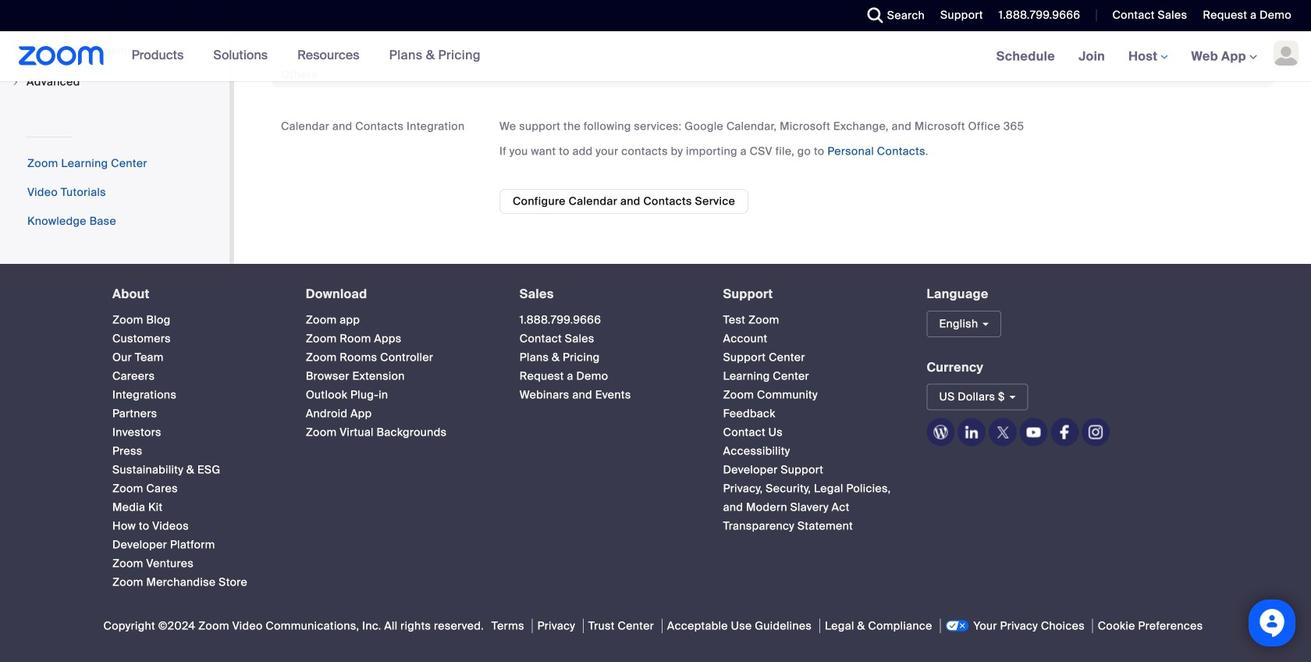 Task type: describe. For each thing, give the bounding box(es) containing it.
profile picture image
[[1274, 41, 1299, 66]]

4 heading from the left
[[724, 288, 899, 301]]

product information navigation
[[120, 31, 493, 81]]

3 heading from the left
[[520, 288, 695, 301]]

1 heading from the left
[[112, 288, 278, 301]]

meetings navigation
[[985, 31, 1312, 82]]



Task type: locate. For each thing, give the bounding box(es) containing it.
application
[[500, 0, 1265, 19]]

zoom logo image
[[19, 46, 104, 66]]

banner
[[0, 31, 1312, 82]]

2 heading from the left
[[306, 288, 492, 301]]

right image
[[11, 77, 20, 87]]

admin menu menu
[[0, 0, 230, 99]]

heading
[[112, 288, 278, 301], [306, 288, 492, 301], [520, 288, 695, 301], [724, 288, 899, 301]]

menu item
[[0, 67, 230, 97]]



Task type: vqa. For each thing, say whether or not it's contained in the screenshot.
menu item
yes



